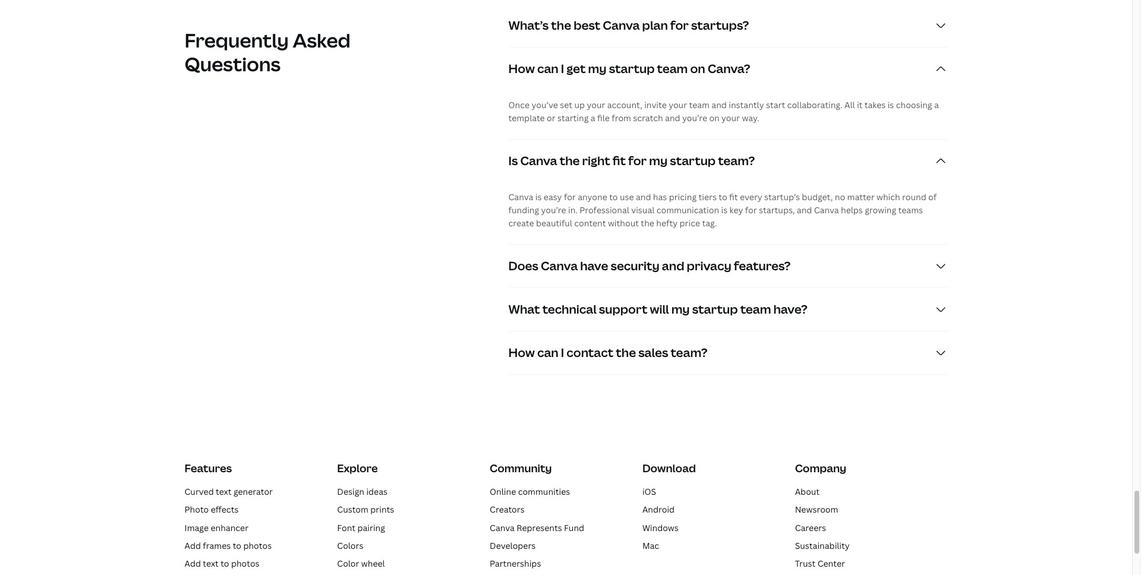 Task type: describe. For each thing, give the bounding box(es) containing it.
for inside dropdown button
[[628, 153, 647, 169]]

no
[[835, 192, 845, 203]]

start
[[766, 100, 785, 111]]

how for how can i get my startup team on canva?
[[509, 61, 535, 77]]

0 horizontal spatial a
[[591, 113, 595, 124]]

canva up funding on the top left
[[509, 192, 533, 203]]

which
[[877, 192, 900, 203]]

what's
[[509, 18, 549, 34]]

canva is easy for anyone to use and has pricing tiers to fit every startup's budget, no matter which round of funding you're in. professional visual communication is key for startups, and canva helps growing teams create beautiful content without the hefty price tag.
[[509, 192, 937, 229]]

team for on
[[657, 61, 688, 77]]

in.
[[568, 205, 578, 216]]

text for add
[[203, 558, 219, 570]]

font pairing
[[337, 522, 385, 534]]

helps
[[841, 205, 863, 216]]

every
[[740, 192, 763, 203]]

photo effects
[[185, 504, 239, 516]]

best
[[574, 18, 601, 34]]

developers
[[490, 540, 536, 552]]

android
[[643, 504, 675, 516]]

frequently
[[185, 27, 289, 53]]

and inside dropdown button
[[662, 258, 685, 274]]

beautiful
[[536, 218, 572, 229]]

colors
[[337, 540, 363, 552]]

prints
[[371, 504, 394, 516]]

the inside how can i contact the sales team? dropdown button
[[616, 345, 636, 361]]

about
[[795, 486, 820, 497]]

my for get
[[588, 61, 607, 77]]

set
[[560, 100, 573, 111]]

ios link
[[643, 486, 656, 497]]

to down add frames to photos link
[[221, 558, 229, 570]]

teams
[[899, 205, 923, 216]]

of
[[929, 192, 937, 203]]

and left instantly
[[712, 100, 727, 111]]

file
[[597, 113, 610, 124]]

use
[[620, 192, 634, 203]]

team? inside dropdown button
[[718, 153, 755, 169]]

font pairing link
[[337, 522, 385, 534]]

startup for get
[[609, 61, 655, 77]]

is
[[509, 153, 518, 169]]

how can i contact the sales team? button
[[509, 332, 948, 375]]

startup's
[[765, 192, 800, 203]]

2 horizontal spatial your
[[722, 113, 740, 124]]

generator
[[234, 486, 273, 497]]

add frames to photos
[[185, 540, 272, 552]]

i for get
[[561, 61, 564, 77]]

content
[[574, 218, 606, 229]]

communication
[[657, 205, 719, 216]]

or
[[547, 113, 556, 124]]

what
[[509, 302, 540, 318]]

mac link
[[643, 540, 659, 552]]

2 vertical spatial is
[[721, 205, 728, 216]]

matter
[[847, 192, 875, 203]]

partnerships
[[490, 558, 541, 570]]

questions
[[185, 51, 281, 77]]

have?
[[774, 302, 808, 318]]

visual
[[631, 205, 655, 216]]

developers link
[[490, 540, 536, 552]]

takes
[[865, 100, 886, 111]]

fit inside dropdown button
[[613, 153, 626, 169]]

color
[[337, 558, 359, 570]]

template
[[509, 113, 545, 124]]

all
[[845, 100, 855, 111]]

design ideas link
[[337, 486, 388, 497]]

scratch
[[633, 113, 663, 124]]

frequently asked questions
[[185, 27, 351, 77]]

text for curved
[[216, 486, 232, 497]]

tag.
[[702, 218, 717, 229]]

image
[[185, 522, 209, 534]]

you've
[[532, 100, 558, 111]]

my for will
[[672, 302, 690, 318]]

you're inside once you've set up your account, invite your team and instantly start collaborating. all it takes is choosing a template or starting a file from scratch and you're on your way.
[[682, 113, 707, 124]]

trust
[[795, 558, 816, 570]]

colors link
[[337, 540, 363, 552]]

how for how can i contact the sales team?
[[509, 345, 535, 361]]

fund
[[564, 522, 584, 534]]

custom prints link
[[337, 504, 394, 516]]

my inside dropdown button
[[649, 153, 668, 169]]

have
[[580, 258, 608, 274]]

starting
[[558, 113, 589, 124]]

windows
[[643, 522, 679, 534]]

how can i contact the sales team?
[[509, 345, 708, 361]]

creators link
[[490, 504, 525, 516]]

instantly
[[729, 100, 764, 111]]

effects
[[211, 504, 239, 516]]

team for have?
[[741, 302, 771, 318]]

features
[[185, 462, 232, 476]]

startups?
[[691, 18, 749, 34]]

fit inside the canva is easy for anyone to use and has pricing tiers to fit every startup's budget, no matter which round of funding you're in. professional visual communication is key for startups, and canva helps growing teams create beautiful content without the hefty price tag.
[[729, 192, 738, 203]]

communities
[[518, 486, 570, 497]]

it
[[857, 100, 863, 111]]

canva left the plan at top right
[[603, 18, 640, 34]]

careers link
[[795, 522, 826, 534]]

is canva the right fit for my startup team?
[[509, 153, 755, 169]]

create
[[509, 218, 534, 229]]

and up visual
[[636, 192, 651, 203]]

add text to photos
[[185, 558, 260, 570]]

what technical support will my startup team have? button
[[509, 289, 948, 331]]

download
[[643, 462, 696, 476]]

can for get
[[537, 61, 559, 77]]

how can i get my startup team on canva? button
[[509, 48, 948, 91]]

newsroom
[[795, 504, 838, 516]]

up
[[575, 100, 585, 111]]

will
[[650, 302, 669, 318]]

does canva have security and privacy features? button
[[509, 245, 948, 288]]



Task type: vqa. For each thing, say whether or not it's contained in the screenshot.


Task type: locate. For each thing, give the bounding box(es) containing it.
custom prints
[[337, 504, 394, 516]]

the down visual
[[641, 218, 654, 229]]

curved text generator
[[185, 486, 273, 497]]

0 horizontal spatial your
[[587, 100, 605, 111]]

0 horizontal spatial team
[[657, 61, 688, 77]]

explore
[[337, 462, 378, 476]]

0 horizontal spatial team?
[[671, 345, 708, 361]]

1 vertical spatial my
[[649, 153, 668, 169]]

account,
[[607, 100, 642, 111]]

and left privacy
[[662, 258, 685, 274]]

0 vertical spatial team
[[657, 61, 688, 77]]

company
[[795, 462, 847, 476]]

fit up key
[[729, 192, 738, 203]]

right
[[582, 153, 610, 169]]

key
[[730, 205, 743, 216]]

once
[[509, 100, 530, 111]]

0 horizontal spatial fit
[[613, 153, 626, 169]]

1 vertical spatial i
[[561, 345, 564, 361]]

for up use
[[628, 153, 647, 169]]

team inside how can i get my startup team on canva? dropdown button
[[657, 61, 688, 77]]

is
[[888, 100, 894, 111], [535, 192, 542, 203], [721, 205, 728, 216]]

is left easy on the left
[[535, 192, 542, 203]]

1 vertical spatial text
[[203, 558, 219, 570]]

0 horizontal spatial my
[[588, 61, 607, 77]]

photos down enhancer
[[243, 540, 272, 552]]

does canva have security and privacy features?
[[509, 258, 791, 274]]

for inside dropdown button
[[670, 18, 689, 34]]

canva left have
[[541, 258, 578, 274]]

image enhancer link
[[185, 522, 249, 534]]

1 horizontal spatial my
[[649, 153, 668, 169]]

your right invite
[[669, 100, 687, 111]]

center
[[818, 558, 845, 570]]

sales
[[639, 345, 668, 361]]

1 vertical spatial team
[[689, 100, 710, 111]]

color wheel
[[337, 558, 385, 570]]

trust center link
[[795, 558, 845, 570]]

1 vertical spatial team?
[[671, 345, 708, 361]]

fit right "right" at top right
[[613, 153, 626, 169]]

canva inside dropdown button
[[520, 153, 557, 169]]

the left the best
[[551, 18, 571, 34]]

does
[[509, 258, 539, 274]]

partnerships link
[[490, 558, 541, 570]]

1 vertical spatial you're
[[541, 205, 566, 216]]

funding
[[509, 205, 539, 216]]

add
[[185, 540, 201, 552], [185, 558, 201, 570]]

to down enhancer
[[233, 540, 241, 552]]

without
[[608, 218, 639, 229]]

wheel
[[361, 558, 385, 570]]

1 vertical spatial a
[[591, 113, 595, 124]]

can left contact
[[537, 345, 559, 361]]

newsroom link
[[795, 504, 838, 516]]

2 can from the top
[[537, 345, 559, 361]]

canva down budget,
[[814, 205, 839, 216]]

2 add from the top
[[185, 558, 201, 570]]

team inside once you've set up your account, invite your team and instantly start collaborating. all it takes is choosing a template or starting a file from scratch and you're on your way.
[[689, 100, 710, 111]]

has
[[653, 192, 667, 203]]

1 horizontal spatial team
[[689, 100, 710, 111]]

the inside what's the best canva plan for startups? dropdown button
[[551, 18, 571, 34]]

1 horizontal spatial is
[[721, 205, 728, 216]]

0 vertical spatial a
[[934, 100, 939, 111]]

2 how from the top
[[509, 345, 535, 361]]

1 horizontal spatial a
[[934, 100, 939, 111]]

1 vertical spatial how
[[509, 345, 535, 361]]

startup inside dropdown button
[[670, 153, 716, 169]]

0 vertical spatial i
[[561, 61, 564, 77]]

photos for add frames to photos
[[243, 540, 272, 552]]

my up has
[[649, 153, 668, 169]]

canva
[[603, 18, 640, 34], [520, 153, 557, 169], [509, 192, 533, 203], [814, 205, 839, 216], [541, 258, 578, 274], [490, 522, 515, 534]]

0 vertical spatial how
[[509, 61, 535, 77]]

0 vertical spatial add
[[185, 540, 201, 552]]

for
[[670, 18, 689, 34], [628, 153, 647, 169], [564, 192, 576, 203], [745, 205, 757, 216]]

your up file
[[587, 100, 605, 111]]

i left get
[[561, 61, 564, 77]]

for right the plan at top right
[[670, 18, 689, 34]]

1 how from the top
[[509, 61, 535, 77]]

1 horizontal spatial on
[[709, 113, 720, 124]]

0 vertical spatial startup
[[609, 61, 655, 77]]

startup for will
[[692, 302, 738, 318]]

photo effects link
[[185, 504, 239, 516]]

the inside is canva the right fit for my startup team? dropdown button
[[560, 153, 580, 169]]

budget,
[[802, 192, 833, 203]]

0 vertical spatial fit
[[613, 153, 626, 169]]

technical
[[543, 302, 597, 318]]

1 vertical spatial can
[[537, 345, 559, 361]]

team inside what technical support will my startup team have? dropdown button
[[741, 302, 771, 318]]

my right get
[[588, 61, 607, 77]]

windows link
[[643, 522, 679, 534]]

photos for add text to photos
[[231, 558, 260, 570]]

text up effects
[[216, 486, 232, 497]]

i for contact
[[561, 345, 564, 361]]

2 horizontal spatial my
[[672, 302, 690, 318]]

to right "tiers"
[[719, 192, 727, 203]]

team? inside dropdown button
[[671, 345, 708, 361]]

add for add frames to photos
[[185, 540, 201, 552]]

how up once
[[509, 61, 535, 77]]

0 vertical spatial my
[[588, 61, 607, 77]]

add text to photos link
[[185, 558, 260, 570]]

2 vertical spatial startup
[[692, 302, 738, 318]]

ideas
[[366, 486, 388, 497]]

startup down privacy
[[692, 302, 738, 318]]

team? up every
[[718, 153, 755, 169]]

0 vertical spatial text
[[216, 486, 232, 497]]

team up invite
[[657, 61, 688, 77]]

online
[[490, 486, 516, 497]]

0 horizontal spatial you're
[[541, 205, 566, 216]]

startups,
[[759, 205, 795, 216]]

2 vertical spatial team
[[741, 302, 771, 318]]

startup up pricing
[[670, 153, 716, 169]]

online communities link
[[490, 486, 570, 497]]

1 vertical spatial add
[[185, 558, 201, 570]]

from
[[612, 113, 631, 124]]

1 vertical spatial is
[[535, 192, 542, 203]]

curved
[[185, 486, 214, 497]]

2 vertical spatial my
[[672, 302, 690, 318]]

represents
[[517, 522, 562, 534]]

and down invite
[[665, 113, 680, 124]]

the inside the canva is easy for anyone to use and has pricing tiers to fit every startup's budget, no matter which round of funding you're in. professional visual communication is key for startups, and canva helps growing teams create beautiful content without the hefty price tag.
[[641, 218, 654, 229]]

is inside once you've set up your account, invite your team and instantly start collaborating. all it takes is choosing a template or starting a file from scratch and you're on your way.
[[888, 100, 894, 111]]

price
[[680, 218, 700, 229]]

frames
[[203, 540, 231, 552]]

the
[[551, 18, 571, 34], [560, 153, 580, 169], [641, 218, 654, 229], [616, 345, 636, 361]]

1 vertical spatial on
[[709, 113, 720, 124]]

1 vertical spatial startup
[[670, 153, 716, 169]]

round
[[902, 192, 927, 203]]

1 horizontal spatial fit
[[729, 192, 738, 203]]

the left sales at right bottom
[[616, 345, 636, 361]]

you're right 'scratch' at top
[[682, 113, 707, 124]]

can left get
[[537, 61, 559, 77]]

add for add text to photos
[[185, 558, 201, 570]]

2 horizontal spatial is
[[888, 100, 894, 111]]

1 i from the top
[[561, 61, 564, 77]]

0 vertical spatial on
[[690, 61, 705, 77]]

text down frames
[[203, 558, 219, 570]]

you're up beautiful
[[541, 205, 566, 216]]

the left "right" at top right
[[560, 153, 580, 169]]

a right choosing
[[934, 100, 939, 111]]

2 i from the top
[[561, 345, 564, 361]]

invite
[[645, 100, 667, 111]]

sustainability link
[[795, 540, 850, 552]]

design
[[337, 486, 364, 497]]

sustainability
[[795, 540, 850, 552]]

for down every
[[745, 205, 757, 216]]

what's the best canva plan for startups?
[[509, 18, 749, 34]]

startup
[[609, 61, 655, 77], [670, 153, 716, 169], [692, 302, 738, 318]]

on left canva?
[[690, 61, 705, 77]]

once you've set up your account, invite your team and instantly start collaborating. all it takes is choosing a template or starting a file from scratch and you're on your way.
[[509, 100, 939, 124]]

startup up account,
[[609, 61, 655, 77]]

i
[[561, 61, 564, 77], [561, 345, 564, 361]]

photos down add frames to photos link
[[231, 558, 260, 570]]

0 vertical spatial photos
[[243, 540, 272, 552]]

can
[[537, 61, 559, 77], [537, 345, 559, 361]]

0 horizontal spatial is
[[535, 192, 542, 203]]

android link
[[643, 504, 675, 516]]

is right takes
[[888, 100, 894, 111]]

2 horizontal spatial team
[[741, 302, 771, 318]]

and down budget,
[[797, 205, 812, 216]]

canva represents fund link
[[490, 522, 584, 534]]

i left contact
[[561, 345, 564, 361]]

on inside dropdown button
[[690, 61, 705, 77]]

get
[[567, 61, 586, 77]]

1 vertical spatial photos
[[231, 558, 260, 570]]

0 vertical spatial team?
[[718, 153, 755, 169]]

photos
[[243, 540, 272, 552], [231, 558, 260, 570]]

1 horizontal spatial your
[[669, 100, 687, 111]]

1 can from the top
[[537, 61, 559, 77]]

your left way.
[[722, 113, 740, 124]]

team right invite
[[689, 100, 710, 111]]

can for contact
[[537, 345, 559, 361]]

how can i get my startup team on canva?
[[509, 61, 751, 77]]

1 add from the top
[[185, 540, 201, 552]]

my right 'will'
[[672, 302, 690, 318]]

security
[[611, 258, 660, 274]]

photo
[[185, 504, 209, 516]]

anyone
[[578, 192, 607, 203]]

enhancer
[[211, 522, 249, 534]]

privacy
[[687, 258, 732, 274]]

you're inside the canva is easy for anyone to use and has pricing tiers to fit every startup's budget, no matter which round of funding you're in. professional visual communication is key for startups, and canva helps growing teams create beautiful content without the hefty price tag.
[[541, 205, 566, 216]]

to
[[609, 192, 618, 203], [719, 192, 727, 203], [233, 540, 241, 552], [221, 558, 229, 570]]

add frames to photos link
[[185, 540, 272, 552]]

team? right sales at right bottom
[[671, 345, 708, 361]]

what's the best canva plan for startups? button
[[509, 4, 948, 47]]

for up the in.
[[564, 192, 576, 203]]

0 vertical spatial can
[[537, 61, 559, 77]]

on left way.
[[709, 113, 720, 124]]

0 vertical spatial you're
[[682, 113, 707, 124]]

1 vertical spatial fit
[[729, 192, 738, 203]]

canva right is
[[520, 153, 557, 169]]

to left use
[[609, 192, 618, 203]]

0 horizontal spatial on
[[690, 61, 705, 77]]

color wheel link
[[337, 558, 385, 570]]

and
[[712, 100, 727, 111], [665, 113, 680, 124], [636, 192, 651, 203], [797, 205, 812, 216], [662, 258, 685, 274]]

how down what
[[509, 345, 535, 361]]

custom
[[337, 504, 369, 516]]

canva?
[[708, 61, 751, 77]]

a left file
[[591, 113, 595, 124]]

team left have?
[[741, 302, 771, 318]]

is left key
[[721, 205, 728, 216]]

1 horizontal spatial team?
[[718, 153, 755, 169]]

growing
[[865, 205, 897, 216]]

on inside once you've set up your account, invite your team and instantly start collaborating. all it takes is choosing a template or starting a file from scratch and you're on your way.
[[709, 113, 720, 124]]

canva down the creators link
[[490, 522, 515, 534]]

your
[[587, 100, 605, 111], [669, 100, 687, 111], [722, 113, 740, 124]]

0 vertical spatial is
[[888, 100, 894, 111]]

mac
[[643, 540, 659, 552]]

1 horizontal spatial you're
[[682, 113, 707, 124]]

is canva the right fit for my startup team? button
[[509, 140, 948, 183]]



